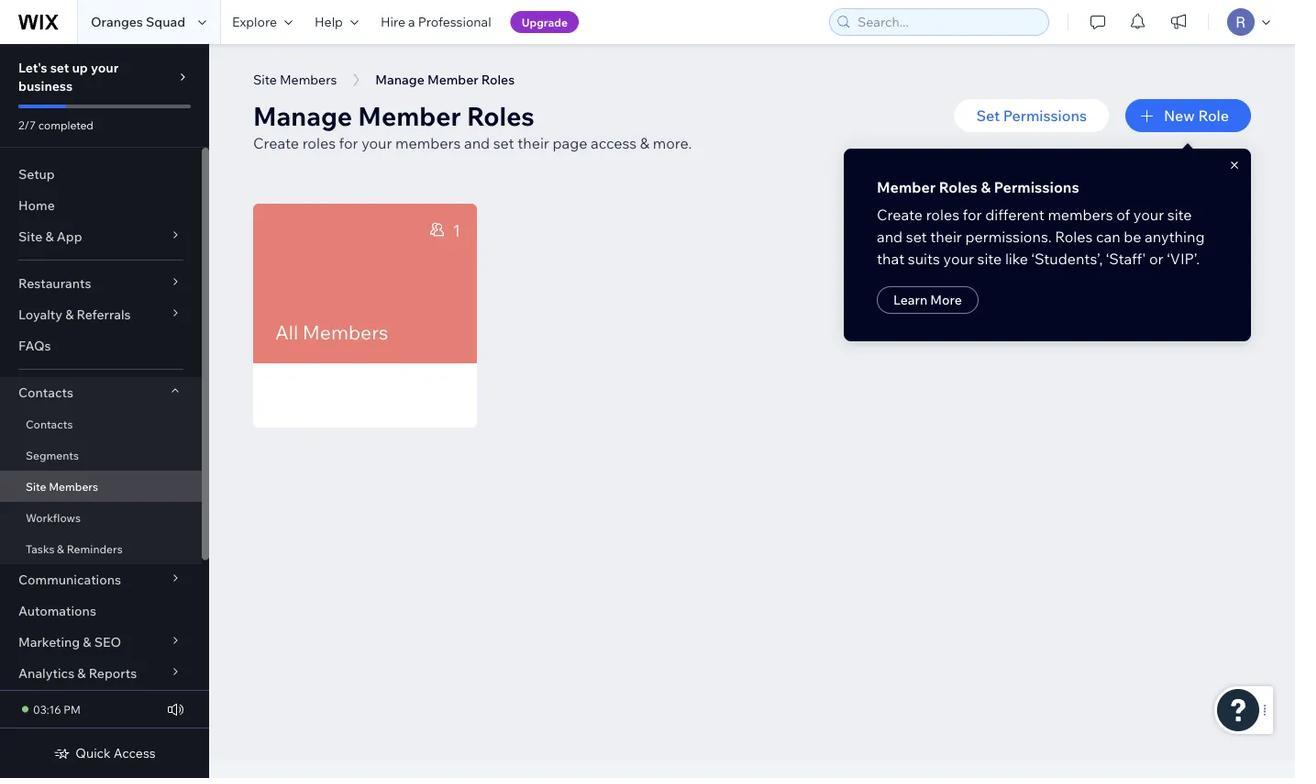 Task type: describe. For each thing, give the bounding box(es) containing it.
03:16
[[33, 702, 61, 716]]

automations link
[[0, 596, 202, 627]]

explore
[[232, 14, 277, 30]]

new role button
[[1126, 99, 1252, 132]]

contacts for contacts link
[[26, 417, 73, 431]]

site members link
[[0, 471, 202, 502]]

analytics & reports
[[18, 665, 137, 681]]

communications
[[18, 572, 121, 588]]

faqs
[[18, 338, 51, 354]]

communications button
[[0, 564, 202, 596]]

manage member roles create roles for your members and set their page access & more.
[[253, 100, 692, 152]]

set inside let's set up your business
[[50, 60, 69, 76]]

loyalty
[[18, 307, 62, 323]]

tasks
[[26, 542, 55, 556]]

let's
[[18, 60, 47, 76]]

segments
[[26, 448, 79, 462]]

automations
[[18, 603, 96, 619]]

members inside manage member roles create roles for your members and set their page access & more.
[[396, 134, 461, 152]]

reports
[[89, 665, 137, 681]]

1 vertical spatial members
[[303, 320, 389, 344]]

access
[[591, 134, 637, 152]]

workflows link
[[0, 502, 202, 533]]

oranges
[[91, 14, 143, 30]]

Search... field
[[853, 9, 1043, 35]]

hire
[[381, 14, 406, 30]]

anything
[[1145, 228, 1205, 246]]

reminders
[[67, 542, 123, 556]]

members for site members button
[[280, 72, 337, 88]]

help
[[315, 14, 343, 30]]

help button
[[304, 0, 370, 44]]

site for site members button
[[253, 72, 277, 88]]

more.
[[653, 134, 692, 152]]

suits
[[908, 250, 941, 268]]

faqs link
[[0, 330, 202, 362]]

2/7
[[18, 118, 36, 132]]

restaurants
[[18, 275, 91, 291]]

create inside member roles & permissions create roles for different members of your site and set their permissions. roles can be anything that suits your site like 'students', 'staff' or 'vip'.
[[877, 206, 923, 224]]

manage
[[253, 100, 352, 132]]

permissions inside set permissions button
[[1004, 106, 1087, 125]]

pm
[[64, 702, 81, 716]]

your inside manage member roles create roles for your members and set their page access & more.
[[362, 134, 392, 152]]

learn
[[894, 292, 928, 308]]

their inside manage member roles create roles for your members and set their page access & more.
[[518, 134, 550, 152]]

members for the site members link
[[49, 479, 98, 493]]

member inside member roles & permissions create roles for different members of your site and set their permissions. roles can be anything that suits your site like 'students', 'staff' or 'vip'.
[[877, 178, 936, 196]]

a
[[408, 14, 415, 30]]

& for reminders
[[57, 542, 64, 556]]

loyalty & referrals button
[[0, 299, 202, 330]]

setup
[[18, 166, 55, 182]]

site members button
[[244, 66, 346, 94]]

marketing & seo
[[18, 634, 121, 650]]

referrals
[[77, 307, 131, 323]]

tasks & reminders
[[26, 542, 123, 556]]

& for app
[[45, 229, 54, 245]]

03:16 pm
[[33, 702, 81, 716]]

site members for the site members link
[[26, 479, 98, 493]]

can
[[1097, 228, 1121, 246]]

site members for site members button
[[253, 72, 337, 88]]

squad
[[146, 14, 185, 30]]

or
[[1150, 250, 1164, 268]]

'vip'.
[[1167, 250, 1200, 268]]

analytics & reports button
[[0, 658, 202, 689]]

analytics
[[18, 665, 74, 681]]

hire a professional link
[[370, 0, 503, 44]]

new
[[1164, 106, 1196, 125]]

& inside manage member roles create roles for your members and set their page access & more.
[[640, 134, 650, 152]]

member inside manage member roles create roles for your members and set their page access & more.
[[358, 100, 461, 132]]

permissions.
[[966, 228, 1052, 246]]

roles inside member roles & permissions create roles for different members of your site and set their permissions. roles can be anything that suits your site like 'students', 'staff' or 'vip'.
[[927, 206, 960, 224]]

workflows
[[26, 511, 81, 524]]

different
[[986, 206, 1045, 224]]

seo
[[94, 634, 121, 650]]

quick
[[76, 745, 111, 761]]

your inside let's set up your business
[[91, 60, 119, 76]]

that
[[877, 250, 905, 268]]

home
[[18, 197, 55, 213]]

set permissions button
[[955, 99, 1109, 132]]

oranges squad
[[91, 14, 185, 30]]

member roles & permissions create roles for different members of your site and set their permissions. roles can be anything that suits your site like 'students', 'staff' or 'vip'.
[[877, 178, 1205, 268]]

roles inside manage member roles create roles for your members and set their page access & more.
[[303, 134, 336, 152]]



Task type: locate. For each thing, give the bounding box(es) containing it.
home link
[[0, 190, 202, 221]]

& up different
[[981, 178, 991, 196]]

access
[[114, 745, 156, 761]]

'students',
[[1032, 250, 1103, 268]]

site down the segments
[[26, 479, 46, 493]]

2 vertical spatial set
[[906, 228, 927, 246]]

create
[[253, 134, 299, 152], [877, 206, 923, 224]]

1 vertical spatial site
[[978, 250, 1002, 268]]

1 vertical spatial member
[[877, 178, 936, 196]]

up
[[72, 60, 88, 76]]

site members up "workflows"
[[26, 479, 98, 493]]

1 vertical spatial create
[[877, 206, 923, 224]]

0 vertical spatial roles
[[467, 100, 535, 132]]

site down home
[[18, 229, 42, 245]]

new role
[[1164, 106, 1230, 125]]

set left up
[[50, 60, 69, 76]]

upgrade
[[522, 15, 568, 29]]

contacts down faqs
[[18, 385, 73, 401]]

set left page
[[493, 134, 514, 152]]

1 horizontal spatial set
[[493, 134, 514, 152]]

1 vertical spatial site
[[18, 229, 42, 245]]

1 vertical spatial contacts
[[26, 417, 73, 431]]

contacts up the segments
[[26, 417, 73, 431]]

1 horizontal spatial roles
[[940, 178, 978, 196]]

member
[[358, 100, 461, 132], [877, 178, 936, 196]]

site & app button
[[0, 221, 202, 252]]

loyalty & referrals
[[18, 307, 131, 323]]

1 vertical spatial roles
[[927, 206, 960, 224]]

role
[[1199, 106, 1230, 125]]

and inside member roles & permissions create roles for different members of your site and set their permissions. roles can be anything that suits your site like 'students', 'staff' or 'vip'.
[[877, 228, 903, 246]]

& right loyalty
[[65, 307, 74, 323]]

and
[[464, 134, 490, 152], [877, 228, 903, 246]]

business
[[18, 78, 73, 94]]

1 horizontal spatial roles
[[927, 206, 960, 224]]

1 horizontal spatial site members
[[253, 72, 337, 88]]

create inside manage member roles create roles for your members and set their page access & more.
[[253, 134, 299, 152]]

2/7 completed
[[18, 118, 94, 132]]

0 horizontal spatial roles
[[303, 134, 336, 152]]

0 horizontal spatial members
[[396, 134, 461, 152]]

1 vertical spatial permissions
[[995, 178, 1080, 196]]

for down manage
[[339, 134, 358, 152]]

1 horizontal spatial and
[[877, 228, 903, 246]]

segments link
[[0, 440, 202, 471]]

1 vertical spatial and
[[877, 228, 903, 246]]

0 vertical spatial for
[[339, 134, 358, 152]]

0 horizontal spatial roles
[[467, 100, 535, 132]]

site
[[1168, 206, 1193, 224], [978, 250, 1002, 268]]

members
[[280, 72, 337, 88], [303, 320, 389, 344], [49, 479, 98, 493]]

their
[[518, 134, 550, 152], [931, 228, 963, 246]]

permissions up different
[[995, 178, 1080, 196]]

0 vertical spatial member
[[358, 100, 461, 132]]

site for the site members link
[[26, 479, 46, 493]]

0 vertical spatial members
[[396, 134, 461, 152]]

for up permissions.
[[963, 206, 982, 224]]

1 horizontal spatial create
[[877, 206, 923, 224]]

0 horizontal spatial and
[[464, 134, 490, 152]]

roles up the suits
[[927, 206, 960, 224]]

upgrade button
[[511, 11, 579, 33]]

& left more.
[[640, 134, 650, 152]]

1 horizontal spatial for
[[963, 206, 982, 224]]

1 vertical spatial members
[[1048, 206, 1114, 224]]

1
[[453, 220, 461, 241]]

0 vertical spatial contacts
[[18, 385, 73, 401]]

all members
[[275, 320, 389, 344]]

set up the suits
[[906, 228, 927, 246]]

members
[[396, 134, 461, 152], [1048, 206, 1114, 224]]

0 horizontal spatial create
[[253, 134, 299, 152]]

0 vertical spatial members
[[280, 72, 337, 88]]

1 vertical spatial site members
[[26, 479, 98, 493]]

learn more button
[[877, 286, 979, 314]]

& inside member roles & permissions create roles for different members of your site and set their permissions. roles can be anything that suits your site like 'students', 'staff' or 'vip'.
[[981, 178, 991, 196]]

quick access
[[76, 745, 156, 761]]

members up manage
[[280, 72, 337, 88]]

roles down manage
[[303, 134, 336, 152]]

& left app
[[45, 229, 54, 245]]

0 vertical spatial create
[[253, 134, 299, 152]]

0 horizontal spatial member
[[358, 100, 461, 132]]

be
[[1124, 228, 1142, 246]]

1 horizontal spatial site
[[1168, 206, 1193, 224]]

restaurants button
[[0, 268, 202, 299]]

for
[[339, 134, 358, 152], [963, 206, 982, 224]]

& for reports
[[77, 665, 86, 681]]

site members inside button
[[253, 72, 337, 88]]

marketing & seo button
[[0, 627, 202, 658]]

learn more
[[894, 292, 963, 308]]

their left page
[[518, 134, 550, 152]]

0 vertical spatial set
[[50, 60, 69, 76]]

marketing
[[18, 634, 80, 650]]

all
[[275, 320, 298, 344]]

site inside dropdown button
[[18, 229, 42, 245]]

more
[[931, 292, 963, 308]]

and inside manage member roles create roles for your members and set their page access & more.
[[464, 134, 490, 152]]

& for seo
[[83, 634, 91, 650]]

app
[[57, 229, 82, 245]]

members inside member roles & permissions create roles for different members of your site and set their permissions. roles can be anything that suits your site like 'students', 'staff' or 'vip'.
[[1048, 206, 1114, 224]]

& right tasks
[[57, 542, 64, 556]]

site for site & app dropdown button
[[18, 229, 42, 245]]

contacts
[[18, 385, 73, 401], [26, 417, 73, 431]]

1 vertical spatial roles
[[940, 178, 978, 196]]

roles
[[467, 100, 535, 132], [940, 178, 978, 196], [1056, 228, 1093, 246]]

site members inside sidebar element
[[26, 479, 98, 493]]

set permissions
[[977, 106, 1087, 125]]

site
[[253, 72, 277, 88], [18, 229, 42, 245], [26, 479, 46, 493]]

set
[[977, 106, 1000, 125]]

0 horizontal spatial site
[[978, 250, 1002, 268]]

0 vertical spatial site
[[1168, 206, 1193, 224]]

members inside site members button
[[280, 72, 337, 88]]

site up manage
[[253, 72, 277, 88]]

your
[[91, 60, 119, 76], [362, 134, 392, 152], [1134, 206, 1165, 224], [944, 250, 975, 268]]

sidebar element
[[0, 44, 209, 778]]

site left like
[[978, 250, 1002, 268]]

0 horizontal spatial site members
[[26, 479, 98, 493]]

0 vertical spatial their
[[518, 134, 550, 152]]

'staff'
[[1107, 250, 1146, 268]]

site inside button
[[253, 72, 277, 88]]

site & app
[[18, 229, 82, 245]]

0 vertical spatial permissions
[[1004, 106, 1087, 125]]

create down manage
[[253, 134, 299, 152]]

contacts link
[[0, 408, 202, 440]]

& left reports at the bottom left of the page
[[77, 665, 86, 681]]

0 vertical spatial and
[[464, 134, 490, 152]]

1 vertical spatial set
[[493, 134, 514, 152]]

site members up manage
[[253, 72, 337, 88]]

2 vertical spatial site
[[26, 479, 46, 493]]

for inside member roles & permissions create roles for different members of your site and set their permissions. roles can be anything that suits your site like 'students', 'staff' or 'vip'.
[[963, 206, 982, 224]]

permissions inside member roles & permissions create roles for different members of your site and set their permissions. roles can be anything that suits your site like 'students', 'staff' or 'vip'.
[[995, 178, 1080, 196]]

1 horizontal spatial member
[[877, 178, 936, 196]]

roles inside manage member roles create roles for your members and set their page access & more.
[[467, 100, 535, 132]]

0 vertical spatial site members
[[253, 72, 337, 88]]

0 horizontal spatial their
[[518, 134, 550, 152]]

set inside member roles & permissions create roles for different members of your site and set their permissions. roles can be anything that suits your site like 'students', 'staff' or 'vip'.
[[906, 228, 927, 246]]

of
[[1117, 206, 1131, 224]]

0 horizontal spatial for
[[339, 134, 358, 152]]

permissions right set
[[1004, 106, 1087, 125]]

members right all
[[303, 320, 389, 344]]

professional
[[418, 14, 492, 30]]

contacts for contacts popup button
[[18, 385, 73, 401]]

site members
[[253, 72, 337, 88], [26, 479, 98, 493]]

0 vertical spatial roles
[[303, 134, 336, 152]]

1 horizontal spatial members
[[1048, 206, 1114, 224]]

contacts button
[[0, 377, 202, 408]]

like
[[1006, 250, 1029, 268]]

permissions
[[1004, 106, 1087, 125], [995, 178, 1080, 196]]

completed
[[38, 118, 94, 132]]

2 vertical spatial roles
[[1056, 228, 1093, 246]]

members up "workflows"
[[49, 479, 98, 493]]

& left seo
[[83, 634, 91, 650]]

0 horizontal spatial set
[[50, 60, 69, 76]]

their up the suits
[[931, 228, 963, 246]]

their inside member roles & permissions create roles for different members of your site and set their permissions. roles can be anything that suits your site like 'students', 'staff' or 'vip'.
[[931, 228, 963, 246]]

&
[[640, 134, 650, 152], [981, 178, 991, 196], [45, 229, 54, 245], [65, 307, 74, 323], [57, 542, 64, 556], [83, 634, 91, 650], [77, 665, 86, 681]]

for inside manage member roles create roles for your members and set their page access & more.
[[339, 134, 358, 152]]

let's set up your business
[[18, 60, 119, 94]]

quick access button
[[54, 745, 156, 762]]

roles
[[303, 134, 336, 152], [927, 206, 960, 224]]

2 horizontal spatial roles
[[1056, 228, 1093, 246]]

setup link
[[0, 159, 202, 190]]

1 vertical spatial for
[[963, 206, 982, 224]]

tasks & reminders link
[[0, 533, 202, 564]]

2 horizontal spatial set
[[906, 228, 927, 246]]

set inside manage member roles create roles for your members and set their page access & more.
[[493, 134, 514, 152]]

1 vertical spatial their
[[931, 228, 963, 246]]

members inside the site members link
[[49, 479, 98, 493]]

2 vertical spatial members
[[49, 479, 98, 493]]

& for referrals
[[65, 307, 74, 323]]

site up 'anything'
[[1168, 206, 1193, 224]]

hire a professional
[[381, 14, 492, 30]]

contacts inside popup button
[[18, 385, 73, 401]]

create up that
[[877, 206, 923, 224]]

page
[[553, 134, 588, 152]]

0 vertical spatial site
[[253, 72, 277, 88]]

1 horizontal spatial their
[[931, 228, 963, 246]]



Task type: vqa. For each thing, say whether or not it's contained in the screenshot.
customer
no



